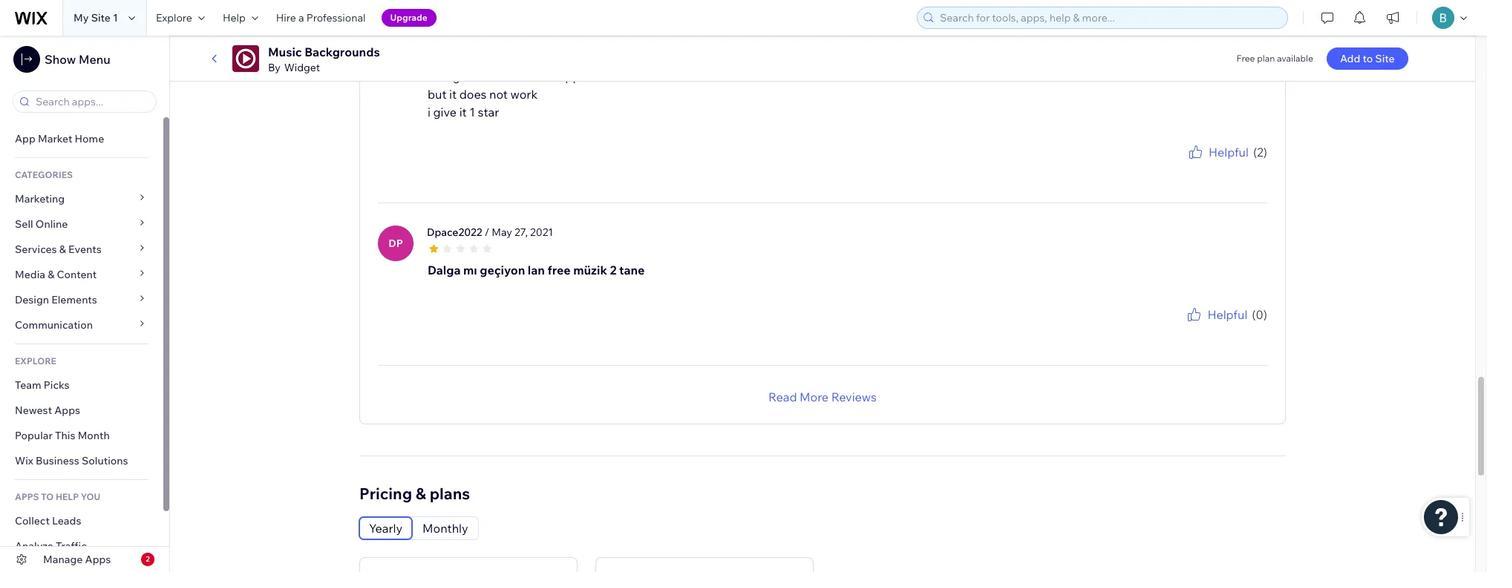 Task type: vqa. For each thing, say whether or not it's contained in the screenshot.
bottom optokn
no



Task type: locate. For each thing, give the bounding box(es) containing it.
thank you for your feedback down (2)
[[1150, 161, 1268, 172]]

yearly
[[369, 521, 403, 536]]

& for events
[[59, 243, 66, 256]]

2 right 'manage apps' at left bottom
[[146, 555, 150, 564]]

feedback down (0)
[[1229, 324, 1268, 335]]

1 inside its a good idea for a wix app! love the idea! but it does not work i give it 1 star
[[470, 104, 475, 119]]

1 horizontal spatial a
[[444, 69, 450, 84]]

upgrade button
[[381, 9, 437, 27]]

hire a professional link
[[267, 0, 375, 36]]

a right its at the top left
[[444, 69, 450, 84]]

1 vertical spatial &
[[48, 268, 55, 281]]

categories
[[15, 169, 73, 180]]

apps for newest apps
[[54, 404, 80, 417]]

0 vertical spatial helpful
[[1209, 145, 1249, 159]]

my
[[74, 11, 89, 25]]

your for (0)
[[1208, 324, 1227, 335]]

newest
[[15, 404, 52, 417]]

0 vertical spatial you
[[1177, 161, 1193, 172]]

1 left "star"
[[470, 104, 475, 119]]

0 horizontal spatial site
[[91, 11, 111, 25]]

read more reviews
[[769, 390, 877, 405]]

0 vertical spatial apps
[[54, 404, 80, 417]]

media & content
[[15, 268, 97, 281]]

site right to
[[1376, 52, 1395, 65]]

it right 'but'
[[449, 87, 457, 101]]

1 vertical spatial you
[[1177, 324, 1193, 335]]

add
[[1341, 52, 1361, 65]]

wix business solutions link
[[0, 449, 163, 474]]

app market home
[[15, 132, 104, 146]]

thank you for your feedback down (0)
[[1150, 324, 1268, 335]]

1 thank you for your feedback from the top
[[1150, 161, 1268, 172]]

1 your from the top
[[1208, 161, 1227, 172]]

apps up this
[[54, 404, 80, 417]]

for for app!
[[1195, 161, 1206, 172]]

you
[[1177, 161, 1193, 172], [1177, 324, 1193, 335]]

to
[[1363, 52, 1373, 65]]

apps right manage
[[85, 553, 111, 567]]

0 vertical spatial thank you for your feedback
[[1150, 161, 1268, 172]]

dalga mı geçiyon lan free müzik 2 tane
[[428, 263, 645, 278]]

backgrounds
[[305, 45, 380, 59]]

1 vertical spatial helpful
[[1208, 307, 1248, 322]]

elements
[[51, 293, 97, 307]]

1 vertical spatial your
[[1208, 324, 1227, 335]]

a right hire
[[299, 11, 304, 25]]

services
[[15, 243, 57, 256]]

& left plans
[[416, 484, 426, 503]]

tane
[[619, 263, 645, 278]]

2 horizontal spatial &
[[416, 484, 426, 503]]

design
[[15, 293, 49, 307]]

a left the wix
[[529, 69, 536, 84]]

helpful button for (0)
[[1186, 306, 1248, 324]]

mı
[[463, 263, 477, 278]]

2 left tane
[[610, 263, 617, 278]]

site
[[91, 11, 111, 25], [1376, 52, 1395, 65]]

plans
[[430, 484, 470, 503]]

1 vertical spatial thank
[[1150, 324, 1175, 335]]

helpful button left (2)
[[1187, 143, 1249, 161]]

1
[[113, 11, 118, 25], [470, 104, 475, 119]]

1 vertical spatial thank you for your feedback
[[1150, 324, 1268, 335]]

0 vertical spatial &
[[59, 243, 66, 256]]

app!
[[559, 69, 583, 84]]

27,
[[515, 226, 528, 239]]

good
[[453, 69, 482, 84]]

0 vertical spatial thank
[[1150, 161, 1175, 172]]

0 vertical spatial for
[[511, 69, 527, 84]]

1 horizontal spatial 1
[[470, 104, 475, 119]]

idea!
[[632, 69, 659, 84]]

app market home link
[[0, 126, 163, 152]]

1 horizontal spatial site
[[1376, 52, 1395, 65]]

1 right the my
[[113, 11, 118, 25]]

leads
[[52, 515, 81, 528]]

star
[[478, 104, 499, 119]]

1 horizontal spatial &
[[59, 243, 66, 256]]

geçiyon
[[480, 263, 525, 278]]

0 horizontal spatial a
[[299, 11, 304, 25]]

& left "events"
[[59, 243, 66, 256]]

picks
[[44, 379, 70, 392]]

helpful
[[1209, 145, 1249, 159], [1208, 307, 1248, 322]]

the
[[611, 69, 630, 84]]

1 horizontal spatial 2
[[610, 263, 617, 278]]

for for tane
[[1195, 324, 1206, 335]]

wix
[[15, 455, 33, 468]]

apps
[[54, 404, 80, 417], [85, 553, 111, 567]]

free
[[1237, 53, 1256, 64]]

& for plans
[[416, 484, 426, 503]]

0 vertical spatial helpful button
[[1187, 143, 1249, 161]]

2 thank from the top
[[1150, 324, 1175, 335]]

0 vertical spatial feedback
[[1229, 161, 1268, 172]]

helpful left (0)
[[1208, 307, 1248, 322]]

1 vertical spatial it
[[459, 104, 467, 119]]

it
[[449, 87, 457, 101], [459, 104, 467, 119]]

professional
[[307, 11, 366, 25]]

media & content link
[[0, 262, 163, 287]]

love
[[586, 69, 609, 84]]

communication
[[15, 319, 95, 332]]

helpful button
[[1187, 143, 1249, 161], [1186, 306, 1248, 324]]

1 feedback from the top
[[1229, 161, 1268, 172]]

sell online link
[[0, 212, 163, 237]]

menu
[[79, 52, 110, 67]]

site right the my
[[91, 11, 111, 25]]

it right give
[[459, 104, 467, 119]]

(0)
[[1253, 307, 1268, 322]]

manage apps
[[43, 553, 111, 567]]

my site 1
[[74, 11, 118, 25]]

0 horizontal spatial apps
[[54, 404, 80, 417]]

thank you for your feedback
[[1150, 161, 1268, 172], [1150, 324, 1268, 335]]

collect
[[15, 515, 50, 528]]

feedback down (2)
[[1229, 161, 1268, 172]]

2 feedback from the top
[[1229, 324, 1268, 335]]

traffic
[[56, 540, 87, 553]]

hire
[[276, 11, 296, 25]]

1 horizontal spatial apps
[[85, 553, 111, 567]]

helpful left (2)
[[1209, 145, 1249, 159]]

0 horizontal spatial it
[[449, 87, 457, 101]]

1 vertical spatial 2
[[146, 555, 150, 564]]

add to site
[[1341, 52, 1395, 65]]

free plan available
[[1237, 53, 1314, 64]]

read more reviews button
[[769, 388, 877, 406]]

2 vertical spatial &
[[416, 484, 426, 503]]

1 vertical spatial apps
[[85, 553, 111, 567]]

& right media
[[48, 268, 55, 281]]

2 you from the top
[[1177, 324, 1193, 335]]

0 vertical spatial 1
[[113, 11, 118, 25]]

2 your from the top
[[1208, 324, 1227, 335]]

available
[[1278, 53, 1314, 64]]

monthly
[[423, 521, 468, 536]]

0 horizontal spatial &
[[48, 268, 55, 281]]

analyze traffic link
[[0, 534, 163, 559]]

1 vertical spatial for
[[1195, 161, 1206, 172]]

app
[[15, 132, 36, 146]]

2
[[610, 263, 617, 278], [146, 555, 150, 564]]

Search apps... field
[[31, 91, 152, 112]]

show menu
[[45, 52, 110, 67]]

0 vertical spatial your
[[1208, 161, 1227, 172]]

1 vertical spatial 1
[[470, 104, 475, 119]]

1 thank from the top
[[1150, 161, 1175, 172]]

marketing link
[[0, 186, 163, 212]]

0 vertical spatial it
[[449, 87, 457, 101]]

wix
[[539, 69, 556, 84]]

0 vertical spatial 2
[[610, 263, 617, 278]]

1 horizontal spatial it
[[459, 104, 467, 119]]

& for content
[[48, 268, 55, 281]]

0 horizontal spatial 2
[[146, 555, 150, 564]]

1 vertical spatial feedback
[[1229, 324, 1268, 335]]

2 thank you for your feedback from the top
[[1150, 324, 1268, 335]]

thank you for your feedback for (0)
[[1150, 324, 1268, 335]]

you for (2)
[[1177, 161, 1193, 172]]

design elements
[[15, 293, 97, 307]]

helpful button left (0)
[[1186, 306, 1248, 324]]

feedback for (0)
[[1229, 324, 1268, 335]]

1 you from the top
[[1177, 161, 1193, 172]]

sidebar element
[[0, 36, 170, 573]]

1 vertical spatial site
[[1376, 52, 1395, 65]]

i
[[428, 104, 431, 119]]

2 vertical spatial for
[[1195, 324, 1206, 335]]

popular
[[15, 429, 53, 443]]

widget
[[284, 61, 320, 74]]

1 vertical spatial helpful button
[[1186, 306, 1248, 324]]



Task type: describe. For each thing, give the bounding box(es) containing it.
collect leads link
[[0, 509, 163, 534]]

services & events link
[[0, 237, 163, 262]]

for inside its a good idea for a wix app! love the idea! but it does not work i give it 1 star
[[511, 69, 527, 84]]

does
[[460, 87, 487, 101]]

work
[[511, 87, 538, 101]]

team
[[15, 379, 41, 392]]

music backgrounds logo image
[[232, 45, 259, 72]]

add to site button
[[1327, 48, 1409, 70]]

upgrade
[[390, 12, 428, 23]]

analyze
[[15, 540, 53, 553]]

pricing & plans
[[359, 484, 470, 503]]

show
[[45, 52, 76, 67]]

thank for (0)
[[1150, 324, 1175, 335]]

explore
[[15, 356, 56, 367]]

Search for tools, apps, help & more... field
[[936, 7, 1283, 28]]

/
[[485, 226, 490, 239]]

dp
[[389, 237, 403, 250]]

help
[[223, 11, 246, 25]]

may
[[492, 226, 512, 239]]

solutions
[[82, 455, 128, 468]]

wix business solutions
[[15, 455, 128, 468]]

this
[[55, 429, 75, 443]]

yearly button
[[359, 517, 412, 540]]

popular this month
[[15, 429, 110, 443]]

reviews
[[832, 390, 877, 405]]

lan
[[528, 263, 545, 278]]

helpful button for (2)
[[1187, 143, 1249, 161]]

more
[[800, 390, 829, 405]]

a for professional
[[299, 11, 304, 25]]

you
[[81, 492, 100, 503]]

business
[[36, 455, 79, 468]]

feedback for (2)
[[1229, 161, 1268, 172]]

sell online
[[15, 218, 68, 231]]

online
[[36, 218, 68, 231]]

helpful for (0)
[[1208, 307, 1248, 322]]

communication link
[[0, 313, 163, 338]]

you for (0)
[[1177, 324, 1193, 335]]

explore
[[156, 11, 192, 25]]

not
[[490, 87, 508, 101]]

but
[[428, 87, 447, 101]]

help button
[[214, 0, 267, 36]]

team picks
[[15, 379, 70, 392]]

to
[[41, 492, 54, 503]]

by
[[268, 61, 281, 74]]

show menu button
[[13, 46, 110, 73]]

apps for manage apps
[[85, 553, 111, 567]]

plan
[[1258, 53, 1276, 64]]

(2)
[[1254, 145, 1268, 159]]

media
[[15, 268, 45, 281]]

collect leads
[[15, 515, 81, 528]]

read
[[769, 390, 797, 405]]

design elements link
[[0, 287, 163, 313]]

newest apps link
[[0, 398, 163, 423]]

2 horizontal spatial a
[[529, 69, 536, 84]]

team picks link
[[0, 373, 163, 398]]

its
[[428, 69, 441, 84]]

market
[[38, 132, 72, 146]]

thank you for your feedback for (2)
[[1150, 161, 1268, 172]]

content
[[57, 268, 97, 281]]

apps to help you
[[15, 492, 100, 503]]

helpful for (2)
[[1209, 145, 1249, 159]]

sell
[[15, 218, 33, 231]]

hire a professional
[[276, 11, 366, 25]]

your for (2)
[[1208, 161, 1227, 172]]

newest apps
[[15, 404, 80, 417]]

2021
[[530, 226, 553, 239]]

2 inside sidebar element
[[146, 555, 150, 564]]

events
[[68, 243, 102, 256]]

manage
[[43, 553, 83, 567]]

analyze traffic
[[15, 540, 87, 553]]

music
[[268, 45, 302, 59]]

popular this month link
[[0, 423, 163, 449]]

0 horizontal spatial 1
[[113, 11, 118, 25]]

apps
[[15, 492, 39, 503]]

help
[[56, 492, 79, 503]]

0 vertical spatial site
[[91, 11, 111, 25]]

site inside add to site button
[[1376, 52, 1395, 65]]

idea
[[485, 69, 508, 84]]

thank for (2)
[[1150, 161, 1175, 172]]

a for good
[[444, 69, 450, 84]]

monthly button
[[413, 517, 478, 540]]

dalga
[[428, 263, 461, 278]]

marketing
[[15, 192, 65, 206]]

dpace2022 / may 27, 2021
[[427, 226, 553, 239]]

müzik
[[574, 263, 607, 278]]



